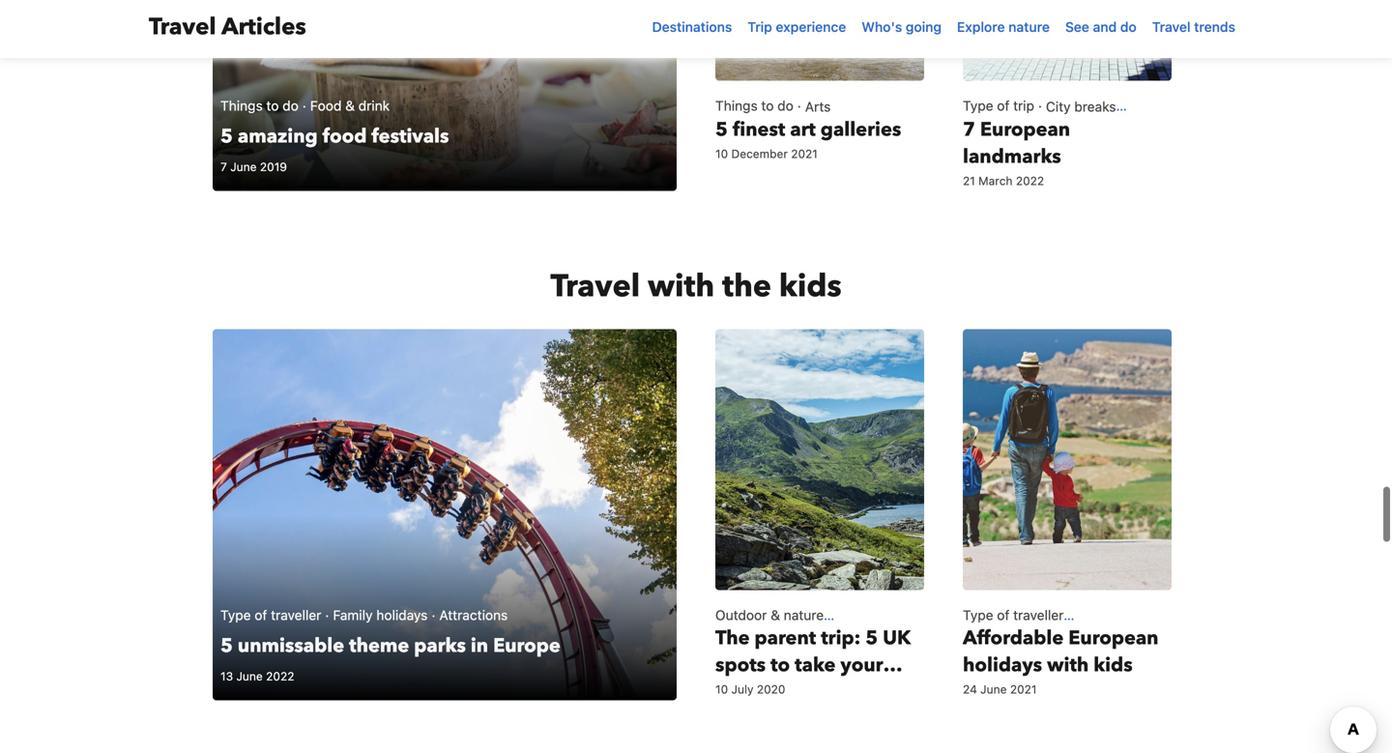 Task type: locate. For each thing, give the bounding box(es) containing it.
the
[[722, 265, 771, 308]]

0 horizontal spatial kids
[[779, 265, 842, 308]]

0 vertical spatial 7
[[963, 117, 975, 143]]

type of trip
[[963, 98, 1034, 114]]

1 horizontal spatial &
[[771, 607, 780, 623]]

1 horizontal spatial things
[[715, 98, 758, 114]]

5 inside the '5 finest art galleries 10 december 2021'
[[715, 117, 728, 143]]

1 horizontal spatial holidays
[[963, 652, 1042, 679]]

5 up the 7 june 2019
[[220, 123, 233, 150]]

7 june 2019
[[220, 160, 287, 174]]

& left drink
[[345, 98, 355, 114]]

13 june 2022
[[220, 670, 294, 683]]

2021 inside the '5 finest art galleries 10 december 2021'
[[791, 147, 818, 161]]

food
[[323, 123, 367, 150]]

7 for june
[[220, 160, 227, 174]]

things to do
[[220, 98, 299, 114], [715, 98, 793, 114]]

2022 down landmarks
[[1016, 174, 1044, 188]]

0 vertical spatial 10
[[715, 147, 728, 161]]

theme
[[349, 633, 409, 659]]

see
[[1065, 19, 1089, 35]]

holidays inside type of traveller affordable european holidays with kids 24 june 2021
[[963, 652, 1042, 679]]

1 things to do from the left
[[220, 98, 299, 114]]

june left 2019
[[230, 160, 257, 174]]

things up amazing
[[220, 98, 263, 114]]

7 inside 7 european landmarks 21 march 2022
[[963, 117, 975, 143]]

with
[[648, 265, 715, 308], [1047, 652, 1089, 679]]

7 left 2019
[[220, 160, 227, 174]]

2 traveller from the left
[[1013, 607, 1064, 623]]

0 horizontal spatial things to do
[[220, 98, 299, 114]]

who's going link
[[854, 10, 949, 44]]

attractions
[[439, 607, 508, 623]]

0 horizontal spatial 7
[[220, 160, 227, 174]]

0 horizontal spatial holidays
[[376, 607, 428, 623]]

your
[[840, 652, 883, 679]]

type for 5 unmissable theme parks in europe
[[220, 607, 251, 623]]

kids
[[779, 265, 842, 308], [1094, 652, 1133, 679]]

nature up parent
[[784, 607, 824, 623]]

5 up 13
[[220, 633, 233, 659]]

0 vertical spatial european
[[980, 117, 1070, 143]]

5
[[715, 117, 728, 143], [220, 123, 233, 150], [865, 625, 878, 652], [220, 633, 233, 659]]

0 horizontal spatial things
[[220, 98, 263, 114]]

0 vertical spatial nature
[[1008, 19, 1050, 35]]

2022 inside 7 european landmarks 21 march 2022
[[1016, 174, 1044, 188]]

june for unmissable
[[236, 670, 263, 683]]

0 horizontal spatial 2021
[[791, 147, 818, 161]]

1 vertical spatial with
[[1047, 652, 1089, 679]]

1 vertical spatial holidays
[[963, 652, 1042, 679]]

type of traveller affordable european holidays with kids 24 june 2021
[[963, 607, 1159, 696]]

1 traveller from the left
[[271, 607, 321, 623]]

of up affordable
[[997, 607, 1010, 623]]

holidays up 5 unmissable theme parks in europe
[[376, 607, 428, 623]]

things up finest
[[715, 98, 758, 114]]

7
[[963, 117, 975, 143], [220, 160, 227, 174]]

with inside type of traveller affordable european holidays with kids 24 june 2021
[[1047, 652, 1089, 679]]

parks
[[414, 633, 466, 659]]

affordable
[[963, 625, 1064, 652]]

explore
[[957, 19, 1005, 35]]

1 vertical spatial kids
[[1094, 652, 1133, 679]]

1 10 from the top
[[715, 147, 728, 161]]

food
[[310, 98, 342, 114]]

0 vertical spatial holidays
[[376, 607, 428, 623]]

1 vertical spatial 10
[[715, 683, 728, 696]]

june inside type of traveller affordable european holidays with kids 24 june 2021
[[980, 683, 1007, 696]]

&
[[345, 98, 355, 114], [771, 607, 780, 623]]

european
[[980, 117, 1070, 143], [1068, 625, 1159, 652]]

of for 7 european landmarks
[[997, 98, 1010, 114]]

june
[[230, 160, 257, 174], [236, 670, 263, 683], [980, 683, 1007, 696]]

nature inside outdoor & nature the parent trip: 5 uk spots to take your folks
[[784, 607, 824, 623]]

do
[[1120, 19, 1137, 35], [282, 98, 299, 114], [777, 98, 793, 114]]

1 vertical spatial european
[[1068, 625, 1159, 652]]

1 vertical spatial 7
[[220, 160, 227, 174]]

10
[[715, 147, 728, 161], [715, 683, 728, 696]]

0 horizontal spatial do
[[282, 98, 299, 114]]

type up affordable
[[963, 607, 993, 623]]

june right 24
[[980, 683, 1007, 696]]

do up amazing
[[282, 98, 299, 114]]

december
[[731, 147, 788, 161]]

2 things from the left
[[715, 98, 758, 114]]

1 horizontal spatial travel
[[550, 265, 640, 308]]

with left the
[[648, 265, 715, 308]]

nature
[[1008, 19, 1050, 35], [784, 607, 824, 623]]

do for 5 amazing food festivals
[[282, 98, 299, 114]]

july
[[731, 683, 754, 696]]

& up parent
[[771, 607, 780, 623]]

1 horizontal spatial with
[[1047, 652, 1089, 679]]

5 for 5 amazing food festivals
[[220, 123, 233, 150]]

21
[[963, 174, 975, 188]]

travel articles
[[149, 11, 306, 43]]

5 left finest
[[715, 117, 728, 143]]

5 inside outdoor & nature the parent trip: 5 uk spots to take your folks
[[865, 625, 878, 652]]

1 horizontal spatial kids
[[1094, 652, 1133, 679]]

explore nature
[[957, 19, 1050, 35]]

things
[[220, 98, 263, 114], [715, 98, 758, 114]]

0 vertical spatial 2022
[[1016, 174, 1044, 188]]

1 horizontal spatial 2022
[[1016, 174, 1044, 188]]

0 horizontal spatial travel
[[149, 11, 216, 43]]

5 unmissable theme parks in europe
[[220, 633, 560, 659]]

of up unmissable
[[255, 607, 267, 623]]

in
[[471, 633, 488, 659]]

10 left july
[[715, 683, 728, 696]]

to up finest
[[761, 98, 774, 114]]

1 vertical spatial &
[[771, 607, 780, 623]]

do up art
[[777, 98, 793, 114]]

type of traveller
[[220, 607, 321, 623]]

2 horizontal spatial travel
[[1152, 19, 1191, 35]]

travel for travel trends
[[1152, 19, 1191, 35]]

outdoor & nature the parent trip: 5 uk spots to take your folks
[[715, 607, 911, 706]]

unmissable
[[238, 633, 344, 659]]

2021
[[791, 147, 818, 161], [1010, 683, 1037, 696]]

parent
[[755, 625, 816, 652]]

1 horizontal spatial 7
[[963, 117, 975, 143]]

5 finest art galleries 10 december 2021
[[715, 117, 901, 161]]

1 horizontal spatial do
[[777, 98, 793, 114]]

do for 5 finest art galleries
[[777, 98, 793, 114]]

family
[[333, 607, 373, 623]]

0 horizontal spatial traveller
[[271, 607, 321, 623]]

0 horizontal spatial with
[[648, 265, 715, 308]]

spots
[[715, 652, 766, 679]]

do right 'and'
[[1120, 19, 1137, 35]]

holidays
[[376, 607, 428, 623], [963, 652, 1042, 679]]

food & drink
[[310, 98, 390, 114]]

1 things from the left
[[220, 98, 263, 114]]

0 horizontal spatial &
[[345, 98, 355, 114]]

2022
[[1016, 174, 1044, 188], [266, 670, 294, 683]]

things to do for 5 finest art galleries
[[715, 98, 793, 114]]

nature right explore
[[1008, 19, 1050, 35]]

who's going
[[862, 19, 942, 35]]

2021 down affordable
[[1010, 683, 1037, 696]]

traveller up unmissable
[[271, 607, 321, 623]]

2 horizontal spatial do
[[1120, 19, 1137, 35]]

1 horizontal spatial nature
[[1008, 19, 1050, 35]]

travel
[[149, 11, 216, 43], [1152, 19, 1191, 35], [550, 265, 640, 308]]

traveller
[[271, 607, 321, 623], [1013, 607, 1064, 623]]

2019
[[260, 160, 287, 174]]

1 vertical spatial 2021
[[1010, 683, 1037, 696]]

10 left december
[[715, 147, 728, 161]]

with down affordable
[[1047, 652, 1089, 679]]

& inside outdoor & nature the parent trip: 5 uk spots to take your folks
[[771, 607, 780, 623]]

of left trip
[[997, 98, 1010, 114]]

0 vertical spatial 2021
[[791, 147, 818, 161]]

traveller for type of traveller affordable european holidays with kids 24 june 2021
[[1013, 607, 1064, 623]]

5 for 5 finest art galleries 10 december 2021
[[715, 117, 728, 143]]

traveller inside type of traveller affordable european holidays with kids 24 june 2021
[[1013, 607, 1064, 623]]

to up amazing
[[266, 98, 279, 114]]

june right 13
[[236, 670, 263, 683]]

type
[[963, 98, 993, 114], [220, 607, 251, 623], [963, 607, 993, 623]]

articles
[[221, 11, 306, 43]]

to up 2020
[[771, 652, 790, 679]]

1 vertical spatial nature
[[784, 607, 824, 623]]

art
[[790, 117, 816, 143]]

1 horizontal spatial traveller
[[1013, 607, 1064, 623]]

type up 13
[[220, 607, 251, 623]]

7 down 'type of trip'
[[963, 117, 975, 143]]

2021 down art
[[791, 147, 818, 161]]

june for amazing
[[230, 160, 257, 174]]

2022 down unmissable
[[266, 670, 294, 683]]

of
[[997, 98, 1010, 114], [255, 607, 267, 623], [997, 607, 1010, 623]]

things to do up finest
[[715, 98, 793, 114]]

travel trends link
[[1144, 10, 1243, 44]]

1 horizontal spatial 2021
[[1010, 683, 1037, 696]]

drink
[[358, 98, 390, 114]]

5 left uk on the bottom of the page
[[865, 625, 878, 652]]

folks
[[715, 679, 761, 706]]

7 for european
[[963, 117, 975, 143]]

1 horizontal spatial things to do
[[715, 98, 793, 114]]

holidays down affordable
[[963, 652, 1042, 679]]

see and do link
[[1057, 10, 1144, 44]]

to for 5 finest art galleries
[[761, 98, 774, 114]]

0 vertical spatial &
[[345, 98, 355, 114]]

2 things to do from the left
[[715, 98, 793, 114]]

finest
[[733, 117, 785, 143]]

traveller up affordable
[[1013, 607, 1064, 623]]

5 for 5 unmissable theme parks in europe
[[220, 633, 233, 659]]

1 vertical spatial 2022
[[266, 670, 294, 683]]

things to do up amazing
[[220, 98, 299, 114]]

to
[[266, 98, 279, 114], [761, 98, 774, 114], [771, 652, 790, 679]]

0 vertical spatial with
[[648, 265, 715, 308]]

7 european landmarks 21 march 2022
[[963, 117, 1070, 188]]

0 horizontal spatial 2022
[[266, 670, 294, 683]]

type left trip
[[963, 98, 993, 114]]

0 horizontal spatial nature
[[784, 607, 824, 623]]



Task type: vqa. For each thing, say whether or not it's contained in the screenshot.
holidays within Type of traveller Affordable European holidays with kids 24 June 2021
yes



Task type: describe. For each thing, give the bounding box(es) containing it.
travel for travel with the kids
[[550, 265, 640, 308]]

things for 5 amazing food festivals
[[220, 98, 263, 114]]

5 amazing food festivals
[[220, 123, 449, 150]]

traveller for type of traveller
[[271, 607, 321, 623]]

do inside see and do link
[[1120, 19, 1137, 35]]

trip experience link
[[740, 10, 854, 44]]

10 july 2020
[[715, 683, 785, 696]]

take
[[795, 652, 836, 679]]

to for 5 amazing food festivals
[[266, 98, 279, 114]]

2021 inside type of traveller affordable european holidays with kids 24 june 2021
[[1010, 683, 1037, 696]]

see and do
[[1065, 19, 1137, 35]]

going
[[906, 19, 942, 35]]

trip experience
[[748, 19, 846, 35]]

things to do for 5 amazing food festivals
[[220, 98, 299, 114]]

explore nature link
[[949, 10, 1057, 44]]

10 inside the '5 finest art galleries 10 december 2021'
[[715, 147, 728, 161]]

and
[[1093, 19, 1117, 35]]

travel with the kids
[[550, 265, 842, 308]]

who's
[[862, 19, 902, 35]]

type inside type of traveller affordable european holidays with kids 24 june 2021
[[963, 607, 993, 623]]

of inside type of traveller affordable european holidays with kids 24 june 2021
[[997, 607, 1010, 623]]

& for food & drink
[[345, 98, 355, 114]]

kids inside type of traveller affordable european holidays with kids 24 june 2021
[[1094, 652, 1133, 679]]

2 10 from the top
[[715, 683, 728, 696]]

trends
[[1194, 19, 1235, 35]]

uk
[[883, 625, 911, 652]]

destinations
[[652, 19, 732, 35]]

march
[[978, 174, 1013, 188]]

arts
[[805, 99, 831, 115]]

trip
[[748, 19, 772, 35]]

13
[[220, 670, 233, 683]]

city
[[1046, 99, 1071, 115]]

amazing
[[238, 123, 318, 150]]

the
[[715, 625, 750, 652]]

european inside 7 european landmarks 21 march 2022
[[980, 117, 1070, 143]]

destinations link
[[644, 10, 740, 44]]

trip:
[[821, 625, 861, 652]]

city breaks
[[1046, 99, 1116, 115]]

festivals
[[372, 123, 449, 150]]

outdoor
[[715, 607, 767, 623]]

breaks
[[1074, 99, 1116, 115]]

to inside outdoor & nature the parent trip: 5 uk spots to take your folks
[[771, 652, 790, 679]]

of for 5 unmissable theme parks in europe
[[255, 607, 267, 623]]

galleries
[[821, 117, 901, 143]]

2020
[[757, 683, 785, 696]]

european inside type of traveller affordable european holidays with kids 24 june 2021
[[1068, 625, 1159, 652]]

landmarks
[[963, 144, 1061, 170]]

travel trends
[[1152, 19, 1235, 35]]

family holidays
[[333, 607, 428, 623]]

things for 5 finest art galleries
[[715, 98, 758, 114]]

experience
[[776, 19, 846, 35]]

& for outdoor & nature the parent trip: 5 uk spots to take your folks
[[771, 607, 780, 623]]

type for 7 european landmarks
[[963, 98, 993, 114]]

24
[[963, 683, 977, 696]]

europe
[[493, 633, 560, 659]]

travel for travel articles
[[149, 11, 216, 43]]

0 vertical spatial kids
[[779, 265, 842, 308]]

trip
[[1013, 98, 1034, 114]]



